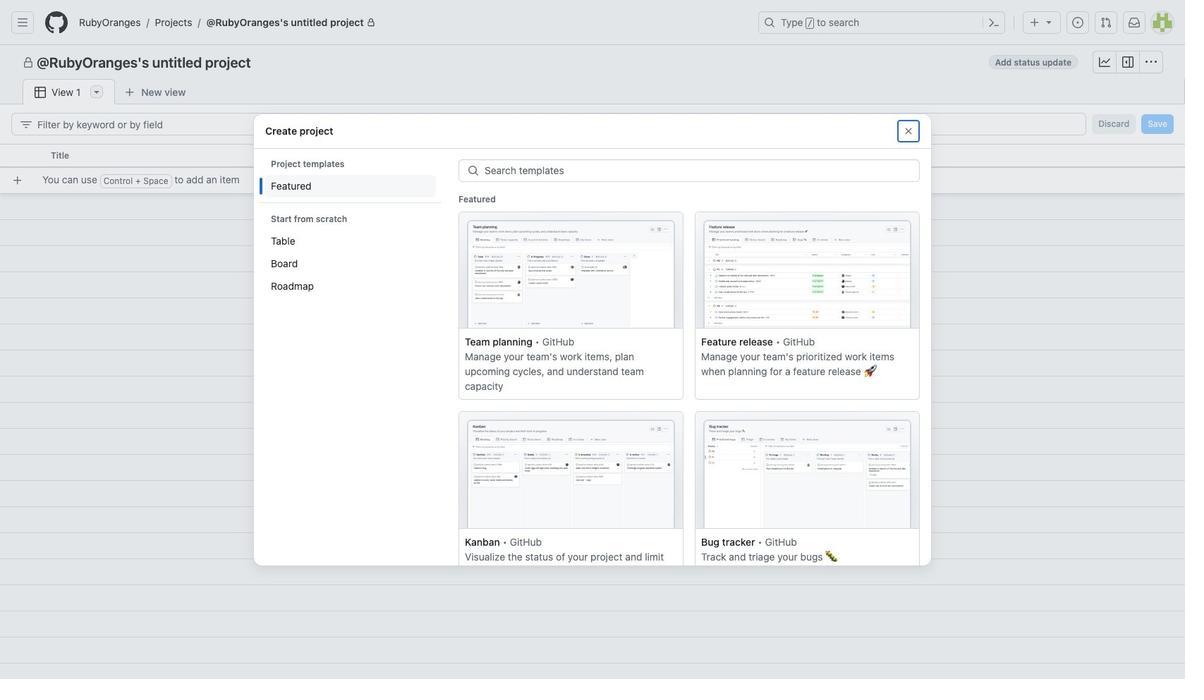 Task type: vqa. For each thing, say whether or not it's contained in the screenshot.
"issue opened" image
yes



Task type: locate. For each thing, give the bounding box(es) containing it.
sc 9kayk9 0 image inside view filters region
[[20, 119, 32, 130]]

add field image
[[795, 150, 806, 161]]

grid
[[0, 144, 1185, 679]]

tab panel
[[0, 104, 1185, 679]]

homepage image
[[45, 11, 68, 34]]

title column options image
[[477, 150, 488, 162]]

tab list
[[23, 79, 218, 105]]

row
[[0, 144, 1185, 168], [6, 167, 1185, 193]]

row down "assignees column options" image on the right top of the page
[[6, 167, 1185, 193]]

git pull request image
[[1101, 17, 1112, 28]]

sc 9kayk9 0 image
[[1099, 56, 1110, 68], [1122, 56, 1134, 68], [1146, 56, 1157, 68], [23, 57, 34, 68], [35, 87, 46, 98], [20, 119, 32, 130], [903, 125, 914, 137]]

search image
[[468, 165, 479, 176]]

list
[[73, 11, 750, 34]]

region
[[0, 0, 1185, 679]]

plus image
[[1029, 17, 1041, 28]]

dialog
[[254, 114, 931, 679]]

create new item or add existing item image
[[12, 175, 23, 186]]

cell
[[0, 144, 42, 168]]

project navigation
[[0, 45, 1185, 79]]

command palette image
[[988, 17, 1000, 28]]



Task type: describe. For each thing, give the bounding box(es) containing it.
triangle down image
[[1043, 16, 1055, 28]]

status column options image
[[759, 150, 770, 162]]

view filters region
[[11, 113, 1174, 135]]

row down view filters region at the top of the page
[[0, 144, 1185, 168]]

lock image
[[367, 18, 375, 27]]

notifications image
[[1129, 17, 1140, 28]]

Search templates text field
[[485, 160, 919, 181]]

issue opened image
[[1072, 17, 1084, 28]]

assignees column options image
[[618, 150, 629, 162]]

view options for view 1 image
[[91, 86, 102, 97]]



